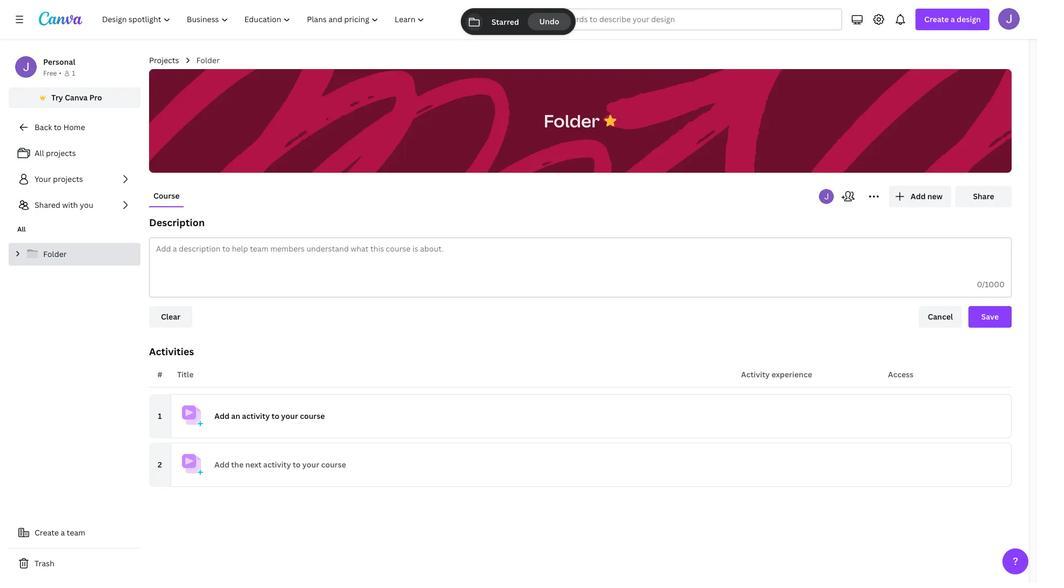 Task type: vqa. For each thing, say whether or not it's contained in the screenshot.
first what from the bottom
no



Task type: describe. For each thing, give the bounding box(es) containing it.
add the next activity to your course
[[215, 460, 346, 470]]

starred
[[492, 16, 520, 27]]

course
[[154, 191, 180, 201]]

canva
[[65, 92, 88, 103]]

save
[[982, 312, 1000, 322]]

add new button
[[890, 186, 952, 208]]

status containing undo
[[462, 9, 576, 35]]

personal
[[43, 57, 75, 67]]

shared with you
[[35, 200, 93, 210]]

projects for your projects
[[53, 174, 83, 184]]

activities
[[149, 345, 194, 358]]

activity experience
[[742, 370, 813, 380]]

clear button
[[149, 307, 192, 328]]

back to home link
[[9, 117, 141, 138]]

try
[[51, 92, 63, 103]]

1 vertical spatial course
[[321, 460, 346, 470]]

0 horizontal spatial to
[[54, 122, 62, 132]]

create for create a design
[[925, 14, 950, 24]]

top level navigation element
[[95, 9, 434, 30]]

cancel
[[929, 312, 954, 322]]

with
[[62, 200, 78, 210]]

cancel button
[[920, 307, 963, 328]]

you
[[80, 200, 93, 210]]

next
[[246, 460, 262, 470]]

activity
[[742, 370, 770, 380]]

0 horizontal spatial folder link
[[9, 243, 141, 266]]

your
[[35, 174, 51, 184]]

your inside dropdown button
[[281, 411, 298, 422]]

projects link
[[149, 55, 179, 66]]

a for design
[[951, 14, 956, 24]]

free
[[43, 69, 57, 78]]

add for add an activity to your course
[[215, 411, 230, 422]]

team
[[67, 528, 85, 538]]

add for add the next activity to your course
[[215, 460, 230, 470]]

save button
[[969, 307, 1013, 328]]

a for team
[[61, 528, 65, 538]]

to inside dropdown button
[[272, 411, 280, 422]]

0 horizontal spatial 1
[[72, 69, 75, 78]]

trash
[[35, 559, 54, 569]]

free •
[[43, 69, 62, 78]]

trash link
[[9, 554, 141, 575]]

folder for the folder button
[[544, 109, 600, 132]]



Task type: locate. For each thing, give the bounding box(es) containing it.
0 horizontal spatial create
[[35, 528, 59, 538]]

a
[[951, 14, 956, 24], [61, 528, 65, 538]]

undo button
[[528, 13, 572, 30]]

experience
[[772, 370, 813, 380]]

0 vertical spatial 1
[[72, 69, 75, 78]]

share button
[[956, 186, 1013, 208]]

folder
[[196, 55, 220, 65], [544, 109, 600, 132], [43, 249, 67, 259]]

create a team button
[[9, 523, 141, 544]]

course
[[300, 411, 325, 422], [321, 460, 346, 470]]

1 vertical spatial folder link
[[9, 243, 141, 266]]

1 horizontal spatial create
[[925, 14, 950, 24]]

all for all projects
[[35, 148, 44, 158]]

1 horizontal spatial 1
[[158, 411, 162, 422]]

2 horizontal spatial folder
[[544, 109, 600, 132]]

to right an
[[272, 411, 280, 422]]

0 / 1000
[[978, 279, 1006, 290]]

design
[[958, 14, 982, 24]]

1 horizontal spatial your
[[303, 460, 320, 470]]

all projects
[[35, 148, 76, 158]]

add left an
[[215, 411, 230, 422]]

create a design
[[925, 14, 982, 24]]

a left team
[[61, 528, 65, 538]]

2
[[158, 460, 162, 470]]

share
[[974, 191, 995, 202]]

folder link
[[196, 55, 220, 66], [9, 243, 141, 266]]

1
[[72, 69, 75, 78], [158, 411, 162, 422]]

1 horizontal spatial to
[[272, 411, 280, 422]]

course button
[[149, 186, 184, 207]]

back to home
[[35, 122, 85, 132]]

None search field
[[519, 9, 843, 30]]

2 horizontal spatial to
[[293, 460, 301, 470]]

folder link down shared with you link
[[9, 243, 141, 266]]

0 vertical spatial folder
[[196, 55, 220, 65]]

Add a description to help team members understand what this course is about. text field
[[150, 238, 1012, 272]]

0 vertical spatial create
[[925, 14, 950, 24]]

create inside button
[[35, 528, 59, 538]]

0
[[978, 279, 983, 290]]

folder link right projects "link"
[[196, 55, 220, 66]]

•
[[59, 69, 62, 78]]

projects
[[46, 148, 76, 158], [53, 174, 83, 184]]

0 vertical spatial add
[[911, 191, 926, 202]]

to right back
[[54, 122, 62, 132]]

add left new
[[911, 191, 926, 202]]

0 horizontal spatial all
[[17, 225, 26, 234]]

#
[[158, 370, 163, 380]]

add for add new
[[911, 191, 926, 202]]

activity
[[242, 411, 270, 422], [263, 460, 291, 470]]

0 horizontal spatial your
[[281, 411, 298, 422]]

0 horizontal spatial folder
[[43, 249, 67, 259]]

1 vertical spatial a
[[61, 528, 65, 538]]

create left the design
[[925, 14, 950, 24]]

projects
[[149, 55, 179, 65]]

1 horizontal spatial folder
[[196, 55, 220, 65]]

course inside dropdown button
[[300, 411, 325, 422]]

an
[[231, 411, 240, 422]]

projects for all projects
[[46, 148, 76, 158]]

0 out of 1,000 characters used element
[[978, 279, 1006, 290]]

2 vertical spatial add
[[215, 460, 230, 470]]

back
[[35, 122, 52, 132]]

add an activity to your course
[[215, 411, 325, 422]]

description
[[149, 216, 205, 229]]

title
[[177, 370, 194, 380]]

all projects link
[[9, 143, 141, 164]]

1 vertical spatial to
[[272, 411, 280, 422]]

add new
[[911, 191, 943, 202]]

shared with you link
[[9, 195, 141, 216]]

folder button
[[539, 104, 606, 138]]

undo
[[540, 16, 560, 26]]

1 horizontal spatial folder link
[[196, 55, 220, 66]]

the
[[231, 460, 244, 470]]

1 horizontal spatial all
[[35, 148, 44, 158]]

your projects
[[35, 174, 83, 184]]

0 vertical spatial course
[[300, 411, 325, 422]]

1 vertical spatial 1
[[158, 411, 162, 422]]

0 vertical spatial all
[[35, 148, 44, 158]]

1 down # in the left of the page
[[158, 411, 162, 422]]

activity right an
[[242, 411, 270, 422]]

a inside button
[[61, 528, 65, 538]]

projects down 'back to home'
[[46, 148, 76, 158]]

1 vertical spatial add
[[215, 411, 230, 422]]

shared
[[35, 200, 60, 210]]

1 vertical spatial all
[[17, 225, 26, 234]]

0 vertical spatial projects
[[46, 148, 76, 158]]

a inside dropdown button
[[951, 14, 956, 24]]

projects right your
[[53, 174, 83, 184]]

create left team
[[35, 528, 59, 538]]

clear
[[161, 312, 181, 322]]

0 vertical spatial to
[[54, 122, 62, 132]]

create
[[925, 14, 950, 24], [35, 528, 59, 538]]

your
[[281, 411, 298, 422], [303, 460, 320, 470]]

jacob simon image
[[999, 8, 1021, 30]]

new
[[928, 191, 943, 202]]

/
[[983, 279, 986, 290]]

0 horizontal spatial a
[[61, 528, 65, 538]]

activity inside dropdown button
[[242, 411, 270, 422]]

status
[[462, 9, 576, 35]]

0 vertical spatial a
[[951, 14, 956, 24]]

add
[[911, 191, 926, 202], [215, 411, 230, 422], [215, 460, 230, 470]]

list containing all projects
[[9, 143, 141, 216]]

pro
[[89, 92, 102, 103]]

try canva pro button
[[9, 88, 141, 108]]

1 vertical spatial folder
[[544, 109, 600, 132]]

to right next
[[293, 460, 301, 470]]

folder inside button
[[544, 109, 600, 132]]

1 vertical spatial projects
[[53, 174, 83, 184]]

2 vertical spatial to
[[293, 460, 301, 470]]

create a team
[[35, 528, 85, 538]]

all for all
[[17, 225, 26, 234]]

home
[[63, 122, 85, 132]]

1000
[[986, 279, 1006, 290]]

0 vertical spatial activity
[[242, 411, 270, 422]]

to
[[54, 122, 62, 132], [272, 411, 280, 422], [293, 460, 301, 470]]

1 vertical spatial your
[[303, 460, 320, 470]]

0 vertical spatial folder link
[[196, 55, 220, 66]]

a left the design
[[951, 14, 956, 24]]

create inside dropdown button
[[925, 14, 950, 24]]

try canva pro
[[51, 92, 102, 103]]

list
[[9, 143, 141, 216]]

Search search field
[[540, 9, 821, 30]]

your projects link
[[9, 169, 141, 190]]

1 vertical spatial create
[[35, 528, 59, 538]]

0 vertical spatial your
[[281, 411, 298, 422]]

all
[[35, 148, 44, 158], [17, 225, 26, 234]]

2 vertical spatial folder
[[43, 249, 67, 259]]

folder for folder link to the top
[[196, 55, 220, 65]]

1 right the •
[[72, 69, 75, 78]]

add left the
[[215, 460, 230, 470]]

activity right next
[[263, 460, 291, 470]]

create a design button
[[917, 9, 990, 30]]

add an activity to your course button
[[171, 395, 1013, 439]]

1 horizontal spatial a
[[951, 14, 956, 24]]

create for create a team
[[35, 528, 59, 538]]

access
[[889, 370, 914, 380]]

1 vertical spatial activity
[[263, 460, 291, 470]]



